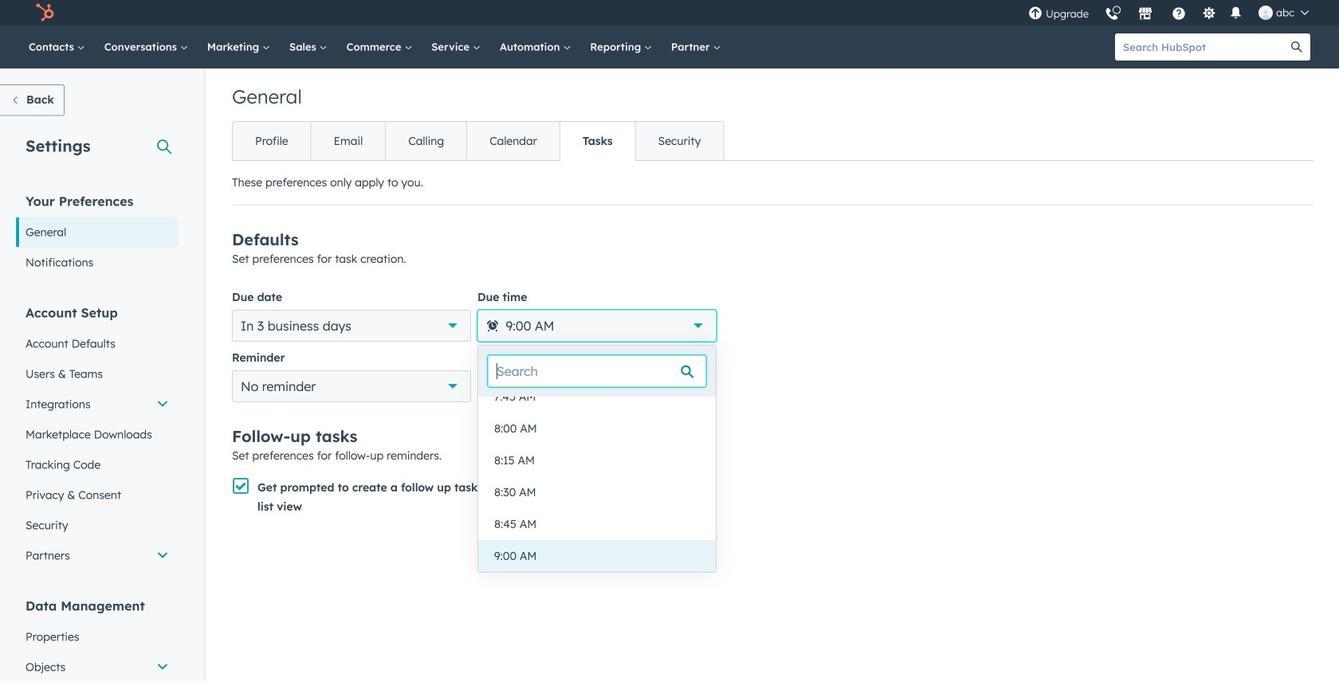Task type: vqa. For each thing, say whether or not it's contained in the screenshot.
SEARCH search box
yes



Task type: describe. For each thing, give the bounding box(es) containing it.
Search HubSpot search field
[[1115, 33, 1283, 61]]

gary orlando image
[[1259, 6, 1273, 20]]

Search search field
[[488, 356, 706, 387]]

your preferences element
[[16, 193, 179, 278]]



Task type: locate. For each thing, give the bounding box(es) containing it.
navigation
[[232, 121, 724, 161]]

menu
[[1020, 0, 1320, 26]]

grid grid
[[478, 381, 716, 572]]

data management element
[[16, 597, 179, 682]]

account setup element
[[16, 304, 179, 571]]

marketplaces image
[[1138, 7, 1153, 22]]



